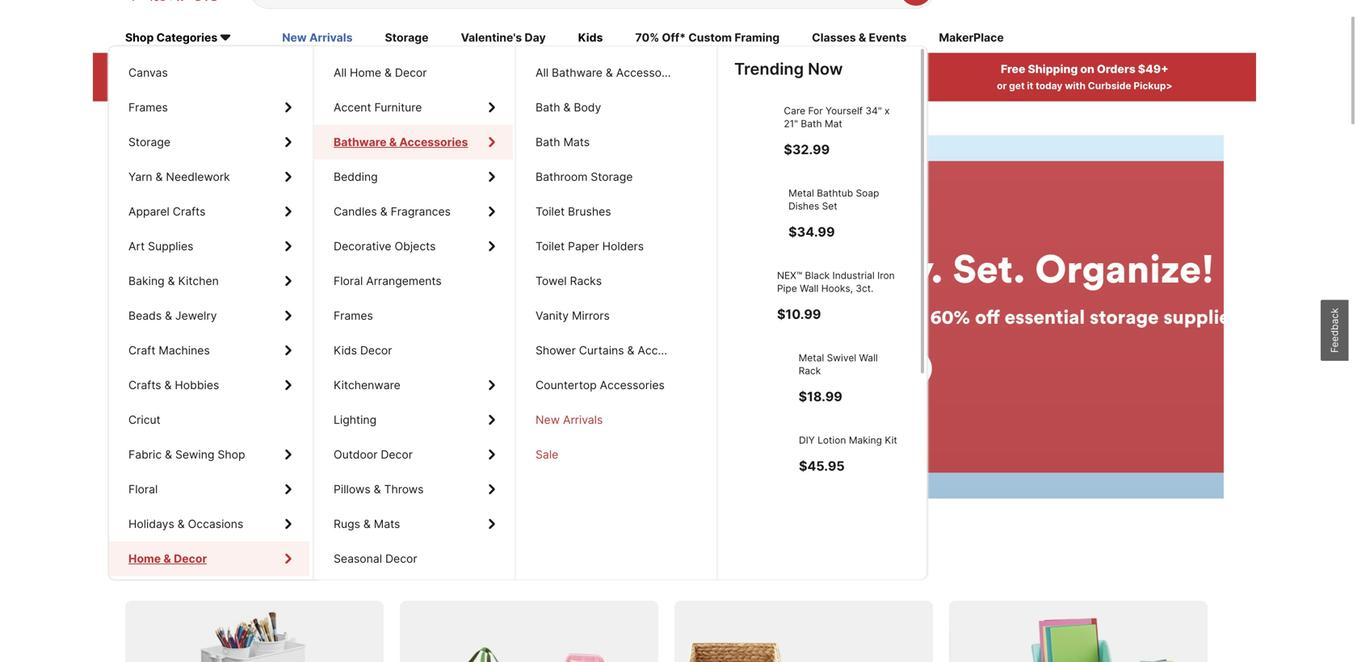 Task type: vqa. For each thing, say whether or not it's contained in the screenshot.


Task type: describe. For each thing, give the bounding box(es) containing it.
pillows & throws link
[[314, 472, 513, 507]]

floral arrangements link
[[314, 264, 513, 299]]

lighting link
[[314, 403, 513, 438]]

decor inside 'link'
[[381, 448, 413, 462]]

beads & jewelry link for storage
[[109, 299, 309, 333]]

3ct.
[[856, 283, 874, 295]]

lotion
[[818, 435, 846, 446]]

holiday storage containers image
[[400, 601, 659, 663]]

toilet brushes
[[536, 205, 611, 219]]

storage for shop categories
[[128, 135, 171, 149]]

art supplies link for 70% off* custom framing
[[109, 229, 309, 264]]

apparel for 70% off* custom framing
[[128, 205, 170, 219]]

framing
[[735, 31, 780, 45]]

creative
[[204, 555, 281, 579]]

sale inside button
[[811, 362, 834, 376]]

ready. set. organize!
[[742, 244, 1136, 293]]

1 horizontal spatial arrivals
[[563, 413, 603, 427]]

fabric for new arrivals
[[128, 448, 162, 462]]

1 horizontal spatial new arrivals link
[[516, 403, 715, 438]]

day
[[525, 31, 546, 45]]

apparel crafts for kids
[[128, 205, 206, 219]]

baking & kitchen for valentine's day
[[128, 274, 219, 288]]

apparel crafts for new arrivals
[[128, 205, 206, 219]]

essential
[[926, 305, 1006, 329]]

beads & jewelry for valentine's day
[[128, 309, 217, 323]]

candles & fragrances
[[334, 205, 451, 219]]

kids decor
[[334, 344, 392, 358]]

bath mats
[[536, 135, 590, 149]]

fabric & sewing shop link for new arrivals
[[109, 438, 309, 472]]

holidays & occasions for new arrivals
[[128, 518, 243, 531]]

$10.99
[[777, 307, 821, 322]]

cricut link for shop categories
[[109, 403, 309, 438]]

& for fabric & sewing shop link associated with storage
[[165, 448, 172, 462]]

jewelry for storage
[[175, 309, 217, 323]]

holidays for classes & events
[[128, 518, 174, 531]]

free
[[1001, 62, 1026, 76]]

home & decor for classes & events
[[128, 552, 206, 566]]

kitchenware link
[[314, 368, 513, 403]]

rewards
[[694, 62, 742, 76]]

& for valentine's day's beads & jewelry link
[[165, 309, 172, 323]]

0 vertical spatial new arrivals link
[[282, 30, 353, 47]]

michaels™
[[637, 80, 686, 92]]

baking & kitchen for kids
[[128, 274, 219, 288]]

now
[[808, 59, 843, 79]]

holidays for shop categories
[[128, 518, 174, 531]]

to
[[828, 305, 847, 329]]

kit
[[885, 435, 898, 446]]

apparel crafts for valentine's day
[[128, 205, 206, 219]]

off*
[[662, 31, 686, 45]]

storage link for shop categories
[[109, 125, 309, 160]]

fabric & sewing shop for storage
[[128, 448, 245, 462]]

beads & jewelry link for kids
[[109, 299, 309, 333]]

holidays & occasions for 70% off* custom framing
[[128, 518, 243, 531]]

beads for storage
[[128, 309, 162, 323]]

black
[[805, 270, 830, 282]]

use
[[593, 80, 611, 92]]

fabric for 70% off* custom framing
[[128, 448, 162, 462]]

three water hyacinth baskets in white, brown and tan image
[[675, 601, 933, 663]]

bathroom storage link
[[516, 160, 715, 194]]

beads for shop categories
[[128, 309, 162, 323]]

frames link for valentine's day
[[109, 90, 309, 125]]

apply>
[[796, 80, 830, 92]]

& for yarn & needlework link related to kids
[[156, 170, 163, 184]]

accent
[[334, 101, 371, 114]]

$34.99
[[799, 224, 845, 240]]

$32.99
[[784, 142, 830, 158]]

sale link
[[516, 438, 715, 472]]

& for shop categories's holidays & occasions link
[[178, 518, 185, 531]]

sewing for 70% off* custom framing
[[175, 448, 215, 462]]

art supplies for kids
[[128, 240, 193, 253]]

pickup>
[[1134, 80, 1173, 92]]

for
[[808, 105, 823, 117]]

& for home & decor link for kids
[[163, 552, 170, 566]]

floral for 70% off* custom framing
[[128, 483, 158, 497]]

storage for valentine's day
[[128, 135, 171, 149]]

accessories up countertop accessories link
[[638, 344, 703, 358]]

metal for $18.99
[[799, 352, 824, 364]]

& for home & decor link related to 70% off* custom framing
[[163, 552, 170, 566]]

outdoor
[[334, 448, 378, 462]]

earn
[[633, 62, 659, 76]]

pillows
[[334, 483, 371, 497]]

holidays & occasions link for 70% off* custom framing
[[109, 507, 309, 542]]

your
[[613, 80, 634, 92]]

yarn for storage
[[128, 170, 152, 184]]

fabric for shop categories
[[128, 448, 162, 462]]

beads & jewelry for new arrivals
[[128, 309, 217, 323]]

you scored a free $5 bonus reward image
[[0, 136, 710, 499]]

occasions for valentine's day
[[188, 518, 243, 531]]

bathroom
[[536, 170, 588, 184]]

furniture
[[375, 101, 422, 114]]

towel
[[536, 274, 567, 288]]

diy
[[799, 435, 815, 446]]

earn 9% in rewards when you use your michaels™ credit card.³ details & apply>
[[545, 62, 830, 92]]

apparel crafts link for new arrivals
[[109, 194, 309, 229]]

1 vertical spatial mats
[[374, 518, 400, 531]]

or
[[997, 80, 1007, 92]]

machines for classes & events
[[159, 344, 210, 358]]

canvas for storage
[[128, 66, 168, 80]]

& for storage holidays & occasions link
[[178, 518, 185, 531]]

0 vertical spatial new arrivals
[[282, 31, 353, 45]]

craft for shop categories
[[128, 344, 155, 358]]

shop for storage
[[218, 448, 245, 462]]

art for kids
[[128, 240, 145, 253]]

occasions for 70% off* custom framing
[[188, 518, 243, 531]]

home for 70% off* custom framing
[[128, 552, 160, 566]]

shop for 70% off* custom framing
[[218, 448, 245, 462]]

making
[[849, 435, 882, 446]]

save on creative storage for every space.
[[125, 555, 516, 579]]

kids link
[[578, 30, 603, 47]]

body
[[574, 101, 601, 114]]

holidays & occasions for valentine's day
[[128, 518, 243, 531]]

1 horizontal spatial storage
[[1011, 305, 1080, 329]]

metal bathtub soap dishes set
[[799, 187, 890, 212]]

decorative
[[334, 240, 392, 253]]

craft for classes & events
[[128, 344, 155, 358]]

canvas for classes & events
[[128, 66, 168, 80]]

$45.95
[[799, 459, 845, 474]]

all home & decor link
[[314, 55, 513, 90]]

set
[[833, 200, 848, 212]]

with inside 20% off all regular price purchases with code daily23us. exclusions apply>
[[180, 80, 201, 92]]

& for classes & events's home & decor link
[[163, 552, 170, 566]]

outdoor decor link
[[314, 438, 513, 472]]

shop for kids
[[218, 448, 245, 462]]

fabric & sewing shop for kids
[[128, 448, 245, 462]]

canvas for valentine's day
[[128, 66, 168, 80]]

racks
[[570, 274, 602, 288]]

jewelry for 70% off* custom framing
[[175, 309, 217, 323]]

classes
[[812, 31, 856, 45]]

valentine's
[[461, 31, 522, 45]]

home & decor for storage
[[128, 552, 206, 566]]

& for shop categories's baking & kitchen link
[[168, 274, 175, 288]]

& for new arrivals's crafts & hobbies link
[[164, 379, 172, 392]]

craft machines for valentine's day
[[128, 344, 210, 358]]

paper
[[568, 240, 599, 253]]

accessories down shower curtains & accessories
[[600, 379, 665, 392]]

0 vertical spatial mats
[[564, 135, 590, 149]]

space.
[[453, 555, 516, 579]]

34"
[[866, 105, 882, 117]]

crafts & hobbies for classes & events
[[128, 379, 219, 392]]

crafts & hobbies for storage
[[128, 379, 219, 392]]

beads for classes & events
[[128, 309, 162, 323]]

baking for new arrivals
[[128, 274, 165, 288]]

shipping
[[1028, 62, 1078, 76]]

shower curtains & accessories
[[536, 344, 703, 358]]

wall inside the nex™ black industrial iron pipe wall hooks, 3ct.
[[800, 283, 819, 295]]

& for beads & jewelry link for classes & events
[[165, 309, 172, 323]]

care
[[784, 105, 806, 117]]

beads & jewelry for storage
[[128, 309, 217, 323]]

trending
[[735, 59, 804, 79]]

kitchen for 70% off* custom framing
[[178, 274, 219, 288]]

rugs & mats link
[[314, 507, 513, 542]]

yarn & needlework for new arrivals
[[128, 170, 230, 184]]

score
[[742, 305, 795, 329]]

trending now
[[735, 59, 843, 79]]

hobbies for shop categories
[[175, 379, 219, 392]]

supplies for shop categories
[[148, 240, 193, 253]]

decorative objects
[[334, 240, 436, 253]]

apply>
[[342, 80, 374, 92]]

seasonal decor link
[[314, 542, 513, 577]]

craft machines for classes & events
[[128, 344, 210, 358]]

& inside earn 9% in rewards when you use your michaels™ credit card.³ details & apply>
[[787, 80, 793, 92]]

apparel crafts link for classes & events
[[109, 194, 309, 229]]

fabric for valentine's day
[[128, 448, 162, 462]]

craft machines for 70% off* custom framing
[[128, 344, 210, 358]]

yarn & needlework for 70% off* custom framing
[[128, 170, 230, 184]]

beads & jewelry for 70% off* custom framing
[[128, 309, 217, 323]]

metal for $34.99
[[799, 187, 825, 199]]

bedding link
[[314, 160, 513, 194]]

metal swivel wall rack
[[799, 352, 878, 377]]

purchases
[[319, 62, 378, 76]]

off
[[896, 305, 921, 329]]

candles & fragrances link
[[314, 194, 513, 229]]

occasions for new arrivals
[[188, 518, 243, 531]]

& for home & decor link for storage
[[163, 552, 170, 566]]

pipe
[[777, 283, 797, 295]]

floral link for storage
[[109, 472, 309, 507]]

cricut for new arrivals
[[128, 413, 161, 427]]

events
[[869, 31, 907, 45]]

floral arrangements
[[334, 274, 442, 288]]

bathroom storage
[[536, 170, 633, 184]]

with inside free shipping on orders $49+ or get it today with curbside pickup>
[[1065, 80, 1086, 92]]

all inside 20% off all regular price purchases with code daily23us. exclusions apply>
[[224, 62, 239, 76]]

20%
[[176, 62, 202, 76]]

today
[[1036, 80, 1063, 92]]

all bathware & accessories
[[536, 66, 681, 80]]

yarn & needlework link for kids
[[109, 160, 309, 194]]

rack
[[799, 365, 821, 377]]

colorful plastic storage bins image
[[949, 601, 1208, 663]]



Task type: locate. For each thing, give the bounding box(es) containing it.
industrial
[[833, 270, 875, 282]]

home
[[350, 66, 381, 80], [128, 552, 160, 566], [128, 552, 160, 566], [128, 552, 160, 566], [128, 552, 160, 566], [128, 552, 160, 566], [128, 552, 160, 566], [128, 552, 160, 566], [128, 552, 161, 566]]

beads & jewelry for classes & events
[[128, 309, 217, 323]]

0 horizontal spatial new arrivals
[[282, 31, 353, 45]]

on up "curbside"
[[1081, 62, 1095, 76]]

shop inside button
[[761, 362, 789, 376]]

1 with from the left
[[180, 80, 201, 92]]

mat
[[825, 118, 843, 130]]

0 horizontal spatial storage
[[286, 555, 359, 579]]

baking & kitchen link for valentine's day
[[109, 264, 309, 299]]

2 horizontal spatial all
[[536, 66, 549, 80]]

art supplies link for storage
[[109, 229, 309, 264]]

accessories up michaels™
[[616, 66, 681, 80]]

countertop accessories link
[[516, 368, 715, 403]]

1 vertical spatial new arrivals link
[[516, 403, 715, 438]]

& for beads & jewelry link associated with storage
[[165, 309, 172, 323]]

makerplace
[[939, 31, 1004, 45]]

1 horizontal spatial new
[[536, 413, 560, 427]]

home & decor link for shop categories
[[109, 542, 309, 577]]

accessories up bedding link
[[399, 135, 468, 149]]

floral link for classes & events
[[109, 472, 309, 507]]

art
[[128, 240, 145, 253], [128, 240, 145, 253], [128, 240, 145, 253], [128, 240, 145, 253], [128, 240, 145, 253], [128, 240, 145, 253], [128, 240, 145, 253], [128, 240, 145, 253]]

all up when
[[536, 66, 549, 80]]

0 horizontal spatial sale
[[536, 448, 559, 462]]

floral link for valentine's day
[[109, 472, 309, 507]]

& for yarn & needlework link associated with valentine's day
[[156, 170, 163, 184]]

needlework for kids
[[166, 170, 230, 184]]

frames link
[[109, 90, 309, 125], [109, 90, 309, 125], [109, 90, 309, 125], [109, 90, 309, 125], [109, 90, 309, 125], [109, 90, 309, 125], [109, 90, 309, 125], [109, 90, 309, 125], [314, 299, 513, 333]]

crafts & hobbies for 70% off* custom framing
[[128, 379, 219, 392]]

bathware up you
[[552, 66, 603, 80]]

0 horizontal spatial mats
[[374, 518, 400, 531]]

soap
[[866, 187, 890, 199]]

storage down rugs
[[286, 555, 359, 579]]

floral for storage
[[128, 483, 158, 497]]

craft machines link for kids
[[109, 333, 309, 368]]

0 horizontal spatial new
[[282, 31, 307, 45]]

outdoor decor
[[334, 448, 413, 462]]

home & decor link for new arrivals
[[109, 542, 309, 577]]

yarn & needlework for classes & events
[[128, 170, 230, 184]]

throws
[[384, 483, 424, 497]]

with
[[180, 80, 201, 92], [1065, 80, 1086, 92]]

occasions
[[188, 518, 243, 531], [188, 518, 243, 531], [188, 518, 243, 531], [188, 518, 243, 531], [188, 518, 243, 531], [188, 518, 243, 531], [188, 518, 243, 531], [188, 518, 243, 531]]

1 horizontal spatial kids
[[578, 31, 603, 45]]

you
[[574, 80, 591, 92]]

sale right the on the bottom of the page
[[811, 362, 834, 376]]

hobbies for classes & events
[[175, 379, 219, 392]]

bath inside bath & body 'link'
[[536, 101, 560, 114]]

all up apply> on the left of the page
[[334, 66, 347, 80]]

crafts & hobbies link for 70% off* custom framing
[[109, 368, 309, 403]]

1 vertical spatial bathware
[[334, 135, 387, 149]]

0 horizontal spatial bathware
[[334, 135, 387, 149]]

shop the sale button
[[742, 350, 853, 388]]

1 vertical spatial on
[[176, 555, 200, 579]]

new down the countertop
[[536, 413, 560, 427]]

0 vertical spatial arrivals
[[309, 31, 353, 45]]

0 horizontal spatial all
[[224, 62, 239, 76]]

& for holidays & occasions link associated with classes & events
[[178, 518, 185, 531]]

home & decor link for kids
[[109, 542, 309, 577]]

dishes
[[799, 200, 830, 212]]

machines
[[159, 344, 210, 358], [159, 344, 210, 358], [159, 344, 210, 358], [159, 344, 210, 358], [159, 344, 210, 358], [159, 344, 210, 358], [159, 344, 210, 358], [159, 344, 210, 358]]

holders
[[603, 240, 644, 253]]

organize!
[[956, 244, 1136, 293]]

70% off* custom framing link
[[635, 30, 780, 47]]

2 vertical spatial bath
[[536, 135, 560, 149]]

code
[[203, 80, 227, 92]]

apparel crafts link for 70% off* custom framing
[[109, 194, 309, 229]]

1 horizontal spatial bathware
[[552, 66, 603, 80]]

bath up 'bathroom'
[[536, 135, 560, 149]]

1 vertical spatial arrivals
[[563, 413, 603, 427]]

& for beads & jewelry link for kids
[[165, 309, 172, 323]]

cricut link for kids
[[109, 403, 309, 438]]

vanity mirrors
[[536, 309, 610, 323]]

1 horizontal spatial with
[[1065, 80, 1086, 92]]

& for crafts & hobbies link associated with 70% off* custom framing
[[164, 379, 172, 392]]

all bathware & accessories link
[[516, 55, 715, 90]]

jewelry
[[175, 309, 217, 323], [175, 309, 217, 323], [175, 309, 217, 323], [175, 309, 217, 323], [175, 309, 217, 323], [175, 309, 217, 323], [175, 309, 217, 323], [175, 309, 217, 323]]

0 horizontal spatial with
[[180, 80, 201, 92]]

9%
[[661, 62, 679, 76]]

care for yourself 34" x 21" bath mat
[[784, 105, 890, 130]]

1 horizontal spatial new arrivals
[[536, 413, 603, 427]]

machines for valentine's day
[[159, 344, 210, 358]]

needlework for shop categories
[[166, 170, 230, 184]]

all right off
[[224, 62, 239, 76]]

hobbies for new arrivals
[[175, 379, 219, 392]]

card.³
[[720, 80, 749, 92]]

0 horizontal spatial on
[[176, 555, 200, 579]]

toilet paper holders
[[536, 240, 644, 253]]

2 with from the left
[[1065, 80, 1086, 92]]

& inside 'link'
[[564, 101, 571, 114]]

0 vertical spatial kids
[[578, 31, 603, 45]]

new
[[282, 31, 307, 45], [536, 413, 560, 427]]

score up to 60% off essential storage supplies.
[[742, 305, 1167, 329]]

cricut link for new arrivals
[[109, 403, 309, 438]]

nex™ black industrial iron pipe wall hooks, 3ct.
[[777, 270, 895, 295]]

orders
[[1097, 62, 1136, 76]]

bathware up bedding
[[334, 135, 387, 149]]

off
[[204, 62, 222, 76]]

when
[[545, 80, 571, 92]]

baking & kitchen link for classes & events
[[109, 264, 309, 299]]

1 vertical spatial new
[[536, 413, 560, 427]]

mats
[[564, 135, 590, 149], [374, 518, 400, 531]]

supplies for classes & events
[[148, 240, 193, 253]]

floral link
[[109, 472, 309, 507], [109, 472, 309, 507], [109, 472, 309, 507], [109, 472, 309, 507], [109, 472, 309, 507], [109, 472, 309, 507], [109, 472, 309, 507], [109, 472, 309, 507]]

1 vertical spatial kids
[[334, 344, 357, 358]]

bathtub
[[827, 187, 864, 199]]

mirrors
[[572, 309, 610, 323]]

20% off all regular price purchases with code daily23us. exclusions apply>
[[176, 62, 378, 92]]

new arrivals down the countertop
[[536, 413, 603, 427]]

the big storage sale up to 60% off storage solutions with woman holding plastic containers image
[[710, 136, 1358, 499]]

floral link for kids
[[109, 472, 309, 507]]

beads & jewelry for kids
[[128, 309, 217, 323]]

wall inside metal swivel wall rack
[[859, 352, 878, 364]]

machines for storage
[[159, 344, 210, 358]]

with right today
[[1065, 80, 1086, 92]]

new arrivals up price
[[282, 31, 353, 45]]

needlework for classes & events
[[166, 170, 230, 184]]

1 vertical spatial metal
[[799, 352, 824, 364]]

yarn & needlework link for classes & events
[[109, 160, 309, 194]]

baking & kitchen link for 70% off* custom framing
[[109, 264, 309, 299]]

home & decor for kids
[[128, 552, 206, 566]]

0 vertical spatial bath
[[536, 101, 560, 114]]

& for kids's holidays & occasions link
[[178, 518, 185, 531]]

canvas link
[[109, 55, 309, 90], [109, 55, 309, 90], [109, 55, 309, 90], [109, 55, 309, 90], [109, 55, 309, 90], [109, 55, 309, 90], [109, 55, 309, 90], [109, 55, 309, 90]]

shower
[[536, 344, 576, 358]]

apparel crafts for shop categories
[[128, 205, 206, 219]]

kids
[[578, 31, 603, 45], [334, 344, 357, 358]]

kitchen
[[178, 274, 219, 288], [178, 274, 219, 288], [178, 274, 219, 288], [178, 274, 219, 288], [178, 274, 219, 288], [178, 274, 219, 288], [178, 274, 219, 288], [178, 274, 219, 288]]

in
[[681, 62, 691, 76]]

fabric & sewing shop for shop categories
[[128, 448, 245, 462]]

storage link for storage
[[109, 125, 309, 160]]

& for candles & fragrances link
[[380, 205, 388, 219]]

accent furniture
[[334, 101, 422, 114]]

frames for storage
[[128, 101, 168, 114]]

countertop
[[536, 379, 597, 392]]

nex™
[[777, 270, 803, 282]]

1 vertical spatial storage
[[286, 555, 359, 579]]

kitchen for classes & events
[[178, 274, 219, 288]]

0 vertical spatial new
[[282, 31, 307, 45]]

0 vertical spatial sale
[[811, 362, 834, 376]]

seasonal
[[334, 552, 382, 566]]

0 vertical spatial toilet
[[536, 205, 565, 219]]

1 horizontal spatial wall
[[859, 352, 878, 364]]

yarn & needlework for storage
[[128, 170, 230, 184]]

towel racks
[[536, 274, 602, 288]]

occasions for kids
[[188, 518, 243, 531]]

0 vertical spatial storage
[[1011, 305, 1080, 329]]

fabric & sewing shop link for storage
[[109, 438, 309, 472]]

1 toilet from the top
[[536, 205, 565, 219]]

supplies for storage
[[148, 240, 193, 253]]

all for all bathware & accessories
[[536, 66, 549, 80]]

bathware & accessories link
[[314, 125, 513, 160]]

art supplies for shop categories
[[128, 240, 193, 253]]

2 toilet from the top
[[536, 240, 565, 253]]

0 vertical spatial bathware
[[552, 66, 603, 80]]

toilet left paper
[[536, 240, 565, 253]]

regular
[[242, 62, 285, 76]]

on inside free shipping on orders $49+ or get it today with curbside pickup>
[[1081, 62, 1095, 76]]

valentine's day link
[[461, 30, 546, 47]]

shop the sale
[[761, 362, 834, 376]]

bath down for
[[801, 118, 822, 130]]

& for classes & events link
[[859, 31, 866, 45]]

supplies for new arrivals
[[148, 240, 193, 253]]

storage link for kids
[[109, 125, 309, 160]]

storage down organize!
[[1011, 305, 1080, 329]]

machines for kids
[[159, 344, 210, 358]]

classes & events
[[812, 31, 907, 45]]

occasions for classes & events
[[188, 518, 243, 531]]

1 horizontal spatial on
[[1081, 62, 1095, 76]]

arrivals down the countertop
[[563, 413, 603, 427]]

crafts & hobbies for valentine's day
[[128, 379, 219, 392]]

canvas link for 70% off* custom framing
[[109, 55, 309, 90]]

accent furniture link
[[314, 90, 513, 125]]

metal up rack
[[799, 352, 824, 364]]

1 vertical spatial new arrivals
[[536, 413, 603, 427]]

bath down when
[[536, 101, 560, 114]]

pillows & throws
[[334, 483, 424, 497]]

craft machines for kids
[[128, 344, 210, 358]]

cricut link for classes & events
[[109, 403, 309, 438]]

0 vertical spatial metal
[[799, 187, 825, 199]]

frames for shop categories
[[128, 101, 168, 114]]

get
[[1009, 80, 1025, 92]]

apparel for kids
[[128, 205, 170, 219]]

kids decor link
[[314, 333, 513, 368]]

new up price
[[282, 31, 307, 45]]

daily23us.
[[229, 80, 286, 92]]

storage for 70% off* custom framing
[[128, 135, 171, 149]]

craft machines for new arrivals
[[128, 344, 210, 358]]

new arrivals link up price
[[282, 30, 353, 47]]

home for storage
[[128, 552, 160, 566]]

bath inside care for yourself 34" x 21" bath mat
[[801, 118, 822, 130]]

metal inside the metal bathtub soap dishes set
[[799, 187, 825, 199]]

& for storage's baking & kitchen link
[[168, 274, 175, 288]]

countertop accessories
[[536, 379, 665, 392]]

0 vertical spatial wall
[[800, 283, 819, 295]]

crafts & hobbies link for new arrivals
[[109, 368, 309, 403]]

kids up kitchenware
[[334, 344, 357, 358]]

apparel for classes & events
[[128, 205, 170, 219]]

apparel crafts for storage
[[128, 205, 206, 219]]

storage
[[385, 31, 429, 45], [128, 135, 171, 149], [128, 135, 171, 149], [128, 135, 171, 149], [128, 135, 171, 149], [128, 135, 171, 149], [128, 135, 171, 149], [128, 135, 171, 149], [128, 135, 171, 149], [591, 170, 633, 184]]

mats down pillows & throws
[[374, 518, 400, 531]]

frames link for classes & events
[[109, 90, 309, 125]]

floral for classes & events
[[128, 483, 158, 497]]

kids up 'all bathware & accessories'
[[578, 31, 603, 45]]

holidays & occasions link
[[109, 507, 309, 542], [109, 507, 309, 542], [109, 507, 309, 542], [109, 507, 309, 542], [109, 507, 309, 542], [109, 507, 309, 542], [109, 507, 309, 542], [109, 507, 309, 542]]

wall down black
[[800, 283, 819, 295]]

floral
[[334, 274, 363, 288], [128, 483, 158, 497], [128, 483, 158, 497], [128, 483, 158, 497], [128, 483, 158, 497], [128, 483, 158, 497], [128, 483, 158, 497], [128, 483, 158, 497], [128, 483, 158, 497]]

classes & events link
[[812, 30, 907, 47]]

kids for kids
[[578, 31, 603, 45]]

home & decor for valentine's day
[[128, 552, 206, 566]]

on right save
[[176, 555, 200, 579]]

1 horizontal spatial sale
[[811, 362, 834, 376]]

craft for storage
[[128, 344, 155, 358]]

1 vertical spatial bath
[[801, 118, 822, 130]]

on
[[1081, 62, 1095, 76], [176, 555, 200, 579]]

categories
[[156, 31, 218, 45]]

sale down the countertop
[[536, 448, 559, 462]]

beads & jewelry link
[[109, 299, 309, 333], [109, 299, 309, 333], [109, 299, 309, 333], [109, 299, 309, 333], [109, 299, 309, 333], [109, 299, 309, 333], [109, 299, 309, 333], [109, 299, 309, 333]]

1 horizontal spatial all
[[334, 66, 347, 80]]

0 horizontal spatial arrivals
[[309, 31, 353, 45]]

0 vertical spatial on
[[1081, 62, 1095, 76]]

yarn & needlework for shop categories
[[128, 170, 230, 184]]

toilet down 'bathroom'
[[536, 205, 565, 219]]

0 horizontal spatial kids
[[334, 344, 357, 358]]

beads & jewelry link for valentine's day
[[109, 299, 309, 333]]

white rolling cart with art supplies image
[[125, 601, 384, 663]]

fabric & sewing shop for valentine's day
[[128, 448, 245, 462]]

bath
[[536, 101, 560, 114], [801, 118, 822, 130], [536, 135, 560, 149]]

beads & jewelry link for 70% off* custom framing
[[109, 299, 309, 333]]

with down '20%'
[[180, 80, 201, 92]]

frames for classes & events
[[128, 101, 168, 114]]

cricut link for 70% off* custom framing
[[109, 403, 309, 438]]

arrivals up purchases
[[309, 31, 353, 45]]

& for fabric & sewing shop link related to kids
[[165, 448, 172, 462]]

new arrivals link down "countertop accessories"
[[516, 403, 715, 438]]

towel racks link
[[516, 264, 715, 299]]

price
[[288, 62, 316, 76]]

storage for classes & events
[[128, 135, 171, 149]]

up
[[799, 305, 823, 329]]

1 horizontal spatial mats
[[564, 135, 590, 149]]

art supplies link for kids
[[109, 229, 309, 264]]

bath for bath & body
[[536, 101, 560, 114]]

0 horizontal spatial new arrivals link
[[282, 30, 353, 47]]

1 vertical spatial sale
[[536, 448, 559, 462]]

$49+
[[1138, 62, 1169, 76]]

1 vertical spatial toilet
[[536, 240, 565, 253]]

beads & jewelry
[[128, 309, 217, 323], [128, 309, 217, 323], [128, 309, 217, 323], [128, 309, 217, 323], [128, 309, 217, 323], [128, 309, 217, 323], [128, 309, 217, 323], [128, 309, 217, 323]]

credit
[[688, 80, 717, 92]]

apparel for new arrivals
[[128, 205, 170, 219]]

metal inside metal swivel wall rack
[[799, 352, 824, 364]]

1 vertical spatial wall
[[859, 352, 878, 364]]

cricut for storage
[[128, 413, 161, 427]]

wall right 'swivel'
[[859, 352, 878, 364]]

vanity
[[536, 309, 569, 323]]

fabric & sewing shop for classes & events
[[128, 448, 245, 462]]

sewing for kids
[[175, 448, 215, 462]]

0 horizontal spatial wall
[[800, 283, 819, 295]]

fabric & sewing shop for 70% off* custom framing
[[128, 448, 245, 462]]

craft machines link for 70% off* custom framing
[[109, 333, 309, 368]]

metal up "dishes"
[[799, 187, 825, 199]]

21"
[[784, 118, 798, 130]]

fragrances
[[391, 205, 451, 219]]

mats up bathroom storage
[[564, 135, 590, 149]]

toilet
[[536, 205, 565, 219], [536, 240, 565, 253]]

lighting
[[334, 413, 377, 427]]

fabric & sewing shop link for valentine's day
[[109, 438, 309, 472]]

bathware & accessories
[[334, 135, 468, 149]]

canvas link for kids
[[109, 55, 309, 90]]

yarn for new arrivals
[[128, 170, 152, 184]]

bath inside bath mats link
[[536, 135, 560, 149]]



